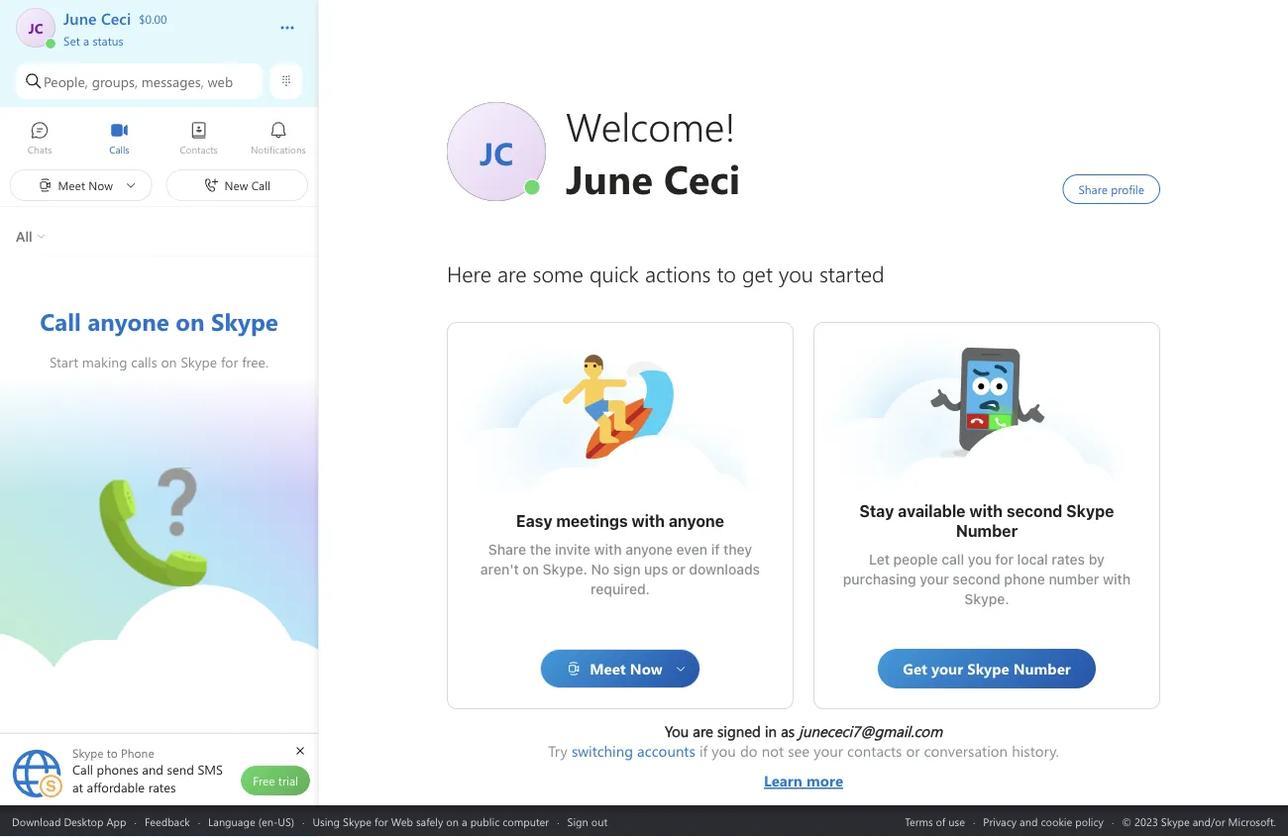 Task type: describe. For each thing, give the bounding box(es) containing it.
available
[[898, 502, 966, 521]]

messages,
[[141, 72, 204, 90]]

language
[[208, 814, 255, 829]]

sign
[[567, 814, 589, 829]]

use
[[949, 814, 965, 829]]

language (en-us) link
[[208, 814, 294, 829]]

set a status button
[[63, 28, 260, 48]]

no
[[591, 562, 610, 578]]

status
[[93, 32, 124, 48]]

out
[[591, 814, 608, 829]]

your inside the let people call you for local rates by purchasing your second phone number with skype.
[[920, 571, 949, 588]]

set
[[63, 32, 80, 48]]

your inside "try switching accounts if you do not see your contacts or conversation history. learn more"
[[814, 741, 843, 761]]

feedback link
[[145, 814, 190, 829]]

do
[[740, 741, 758, 761]]

using skype for web safely on a public computer
[[313, 814, 549, 829]]

language (en-us)
[[208, 814, 294, 829]]

aren't
[[481, 562, 519, 578]]

cookie
[[1041, 814, 1073, 829]]

download desktop app link
[[12, 814, 126, 829]]

switching accounts link
[[572, 741, 696, 761]]

easy meetings with anyone
[[516, 512, 725, 531]]

safely
[[416, 814, 443, 829]]

share the invite with anyone even if they aren't on skype. no sign ups or downloads required.
[[481, 542, 764, 598]]

learn more link
[[548, 761, 1059, 791]]

people, groups, messages, web button
[[16, 63, 263, 99]]

with up ups
[[632, 512, 665, 531]]

local
[[1018, 552, 1048, 568]]

privacy
[[984, 814, 1017, 829]]

let
[[869, 552, 890, 568]]

are
[[693, 722, 713, 741]]

accounts
[[637, 741, 696, 761]]

in
[[765, 722, 777, 741]]

try
[[548, 741, 568, 761]]

0 vertical spatial anyone
[[669, 512, 725, 531]]

you inside the let people call you for local rates by purchasing your second phone number with skype.
[[968, 552, 992, 568]]

they
[[724, 542, 752, 558]]

second inside the let people call you for local rates by purchasing your second phone number with skype.
[[953, 571, 1001, 588]]

public
[[470, 814, 500, 829]]

for inside the let people call you for local rates by purchasing your second phone number with skype.
[[996, 552, 1014, 568]]

you
[[665, 722, 689, 741]]

or inside "try switching accounts if you do not see your contacts or conversation history. learn more"
[[906, 741, 920, 761]]

with inside stay available with second skype number
[[970, 502, 1003, 521]]

you inside "try switching accounts if you do not see your contacts or conversation history. learn more"
[[712, 741, 736, 761]]

sign out
[[567, 814, 608, 829]]

learn
[[764, 771, 803, 791]]

easy
[[516, 512, 553, 531]]

try switching accounts if you do not see your contacts or conversation history. learn more
[[548, 741, 1059, 791]]

ups
[[644, 562, 668, 578]]

stay
[[860, 502, 894, 521]]

web
[[391, 814, 413, 829]]

whosthis
[[928, 343, 989, 364]]

switching
[[572, 741, 633, 761]]

purchasing
[[843, 571, 916, 588]]

of
[[936, 814, 946, 829]]

web
[[208, 72, 233, 90]]

canyoutalk
[[100, 468, 175, 490]]

signed
[[717, 722, 761, 741]]

privacy and cookie policy
[[984, 814, 1104, 829]]

if inside share the invite with anyone even if they aren't on skype. no sign ups or downloads required.
[[711, 542, 720, 558]]

conversation
[[924, 741, 1008, 761]]



Task type: vqa. For each thing, say whether or not it's contained in the screenshot.
second inside the stay available with second skype number
yes



Task type: locate. For each thing, give the bounding box(es) containing it.
0 horizontal spatial skype
[[343, 814, 372, 829]]

you left "do"
[[712, 741, 736, 761]]

on inside share the invite with anyone even if they aren't on skype. no sign ups or downloads required.
[[523, 562, 539, 578]]

anyone up ups
[[626, 542, 673, 558]]

downloads
[[689, 562, 760, 578]]

0 horizontal spatial for
[[375, 814, 388, 829]]

as
[[781, 722, 795, 741]]

1 vertical spatial if
[[700, 741, 708, 761]]

on down the at bottom
[[523, 562, 539, 578]]

for
[[996, 552, 1014, 568], [375, 814, 388, 829]]

if
[[711, 542, 720, 558], [700, 741, 708, 761]]

second
[[1007, 502, 1063, 521], [953, 571, 1001, 588]]

a right set
[[83, 32, 89, 48]]

share
[[489, 542, 527, 558]]

anyone
[[669, 512, 725, 531], [626, 542, 673, 558]]

sign out link
[[567, 814, 608, 829]]

with up no
[[594, 542, 622, 558]]

0 vertical spatial if
[[711, 542, 720, 558]]

1 horizontal spatial second
[[1007, 502, 1063, 521]]

0 vertical spatial skype
[[1067, 502, 1115, 521]]

by
[[1089, 552, 1105, 568]]

skype. inside the let people call you for local rates by purchasing your second phone number with skype.
[[965, 591, 1010, 608]]

or
[[672, 562, 686, 578], [906, 741, 920, 761]]

second up the local
[[1007, 502, 1063, 521]]

1 horizontal spatial on
[[523, 562, 539, 578]]

privacy and cookie policy link
[[984, 814, 1104, 829]]

1 horizontal spatial if
[[711, 542, 720, 558]]

skype inside stay available with second skype number
[[1067, 502, 1115, 521]]

skype.
[[543, 562, 588, 578], [965, 591, 1010, 608]]

0 vertical spatial skype.
[[543, 562, 588, 578]]

0 horizontal spatial your
[[814, 741, 843, 761]]

1 horizontal spatial skype
[[1067, 502, 1115, 521]]

0 vertical spatial on
[[523, 562, 539, 578]]

0 horizontal spatial on
[[446, 814, 459, 829]]

0 horizontal spatial or
[[672, 562, 686, 578]]

or right ups
[[672, 562, 686, 578]]

a
[[83, 32, 89, 48], [462, 814, 467, 829]]

1 vertical spatial for
[[375, 814, 388, 829]]

phone
[[1004, 571, 1045, 588]]

download
[[12, 814, 61, 829]]

1 vertical spatial second
[[953, 571, 1001, 588]]

skype up by
[[1067, 502, 1115, 521]]

people, groups, messages, web
[[44, 72, 233, 90]]

not
[[762, 741, 784, 761]]

more
[[807, 771, 844, 791]]

0 horizontal spatial skype.
[[543, 562, 588, 578]]

(en-
[[258, 814, 278, 829]]

0 vertical spatial you
[[968, 552, 992, 568]]

terms of use
[[905, 814, 965, 829]]

mansurfer
[[561, 353, 632, 374]]

download desktop app
[[12, 814, 126, 829]]

0 vertical spatial or
[[672, 562, 686, 578]]

stay available with second skype number
[[860, 502, 1118, 541]]

0 horizontal spatial second
[[953, 571, 1001, 588]]

1 vertical spatial skype
[[343, 814, 372, 829]]

if right "you"
[[700, 741, 708, 761]]

1 vertical spatial skype.
[[965, 591, 1010, 608]]

for left the local
[[996, 552, 1014, 568]]

or inside share the invite with anyone even if they aren't on skype. no sign ups or downloads required.
[[672, 562, 686, 578]]

if inside "try switching accounts if you do not see your contacts or conversation history. learn more"
[[700, 741, 708, 761]]

sign
[[613, 562, 641, 578]]

1 horizontal spatial a
[[462, 814, 467, 829]]

on right "safely"
[[446, 814, 459, 829]]

with up number
[[970, 502, 1003, 521]]

us)
[[278, 814, 294, 829]]

contacts
[[848, 741, 902, 761]]

on
[[523, 562, 539, 578], [446, 814, 459, 829]]

1 vertical spatial a
[[462, 814, 467, 829]]

feedback
[[145, 814, 190, 829]]

1 horizontal spatial you
[[968, 552, 992, 568]]

number
[[1049, 571, 1100, 588]]

1 vertical spatial your
[[814, 741, 843, 761]]

1 vertical spatial you
[[712, 741, 736, 761]]

with down by
[[1103, 571, 1131, 588]]

you are signed in as
[[665, 722, 799, 741]]

1 horizontal spatial or
[[906, 741, 920, 761]]

required.
[[591, 581, 650, 598]]

tab list
[[0, 112, 318, 167]]

1 vertical spatial on
[[446, 814, 459, 829]]

with
[[970, 502, 1003, 521], [632, 512, 665, 531], [594, 542, 622, 558], [1103, 571, 1131, 588]]

even
[[677, 542, 708, 558]]

a left public
[[462, 814, 467, 829]]

second inside stay available with second skype number
[[1007, 502, 1063, 521]]

skype. inside share the invite with anyone even if they aren't on skype. no sign ups or downloads required.
[[543, 562, 588, 578]]

0 vertical spatial a
[[83, 32, 89, 48]]

let people call you for local rates by purchasing your second phone number with skype.
[[843, 552, 1135, 608]]

0 vertical spatial your
[[920, 571, 949, 588]]

your right "see" on the bottom
[[814, 741, 843, 761]]

skype
[[1067, 502, 1115, 521], [343, 814, 372, 829]]

1 horizontal spatial your
[[920, 571, 949, 588]]

or right contacts
[[906, 741, 920, 761]]

with inside share the invite with anyone even if they aren't on skype. no sign ups or downloads required.
[[594, 542, 622, 558]]

1 vertical spatial anyone
[[626, 542, 673, 558]]

using
[[313, 814, 340, 829]]

your down call
[[920, 571, 949, 588]]

terms
[[905, 814, 933, 829]]

the
[[530, 542, 551, 558]]

0 horizontal spatial a
[[83, 32, 89, 48]]

0 horizontal spatial you
[[712, 741, 736, 761]]

with inside the let people call you for local rates by purchasing your second phone number with skype.
[[1103, 571, 1131, 588]]

your
[[920, 571, 949, 588], [814, 741, 843, 761]]

and
[[1020, 814, 1038, 829]]

if up "downloads"
[[711, 542, 720, 558]]

1 horizontal spatial for
[[996, 552, 1014, 568]]

set a status
[[63, 32, 124, 48]]

using skype for web safely on a public computer link
[[313, 814, 549, 829]]

groups,
[[92, 72, 138, 90]]

anyone inside share the invite with anyone even if they aren't on skype. no sign ups or downloads required.
[[626, 542, 673, 558]]

rates
[[1052, 552, 1085, 568]]

a inside set a status button
[[83, 32, 89, 48]]

second down call
[[953, 571, 1001, 588]]

you
[[968, 552, 992, 568], [712, 741, 736, 761]]

anyone up even
[[669, 512, 725, 531]]

0 vertical spatial second
[[1007, 502, 1063, 521]]

for left web
[[375, 814, 388, 829]]

0 vertical spatial for
[[996, 552, 1014, 568]]

meetings
[[556, 512, 628, 531]]

call
[[942, 552, 965, 568]]

1 vertical spatial or
[[906, 741, 920, 761]]

1 horizontal spatial skype.
[[965, 591, 1010, 608]]

computer
[[503, 814, 549, 829]]

app
[[107, 814, 126, 829]]

0 horizontal spatial if
[[700, 741, 708, 761]]

skype. down the 'invite'
[[543, 562, 588, 578]]

people,
[[44, 72, 88, 90]]

invite
[[555, 542, 591, 558]]

you right call
[[968, 552, 992, 568]]

see
[[788, 741, 810, 761]]

skype. down phone
[[965, 591, 1010, 608]]

skype right using
[[343, 814, 372, 829]]

policy
[[1076, 814, 1104, 829]]

desktop
[[64, 814, 104, 829]]

people
[[894, 552, 938, 568]]

number
[[956, 522, 1018, 541]]

terms of use link
[[905, 814, 965, 829]]

history.
[[1012, 741, 1059, 761]]



